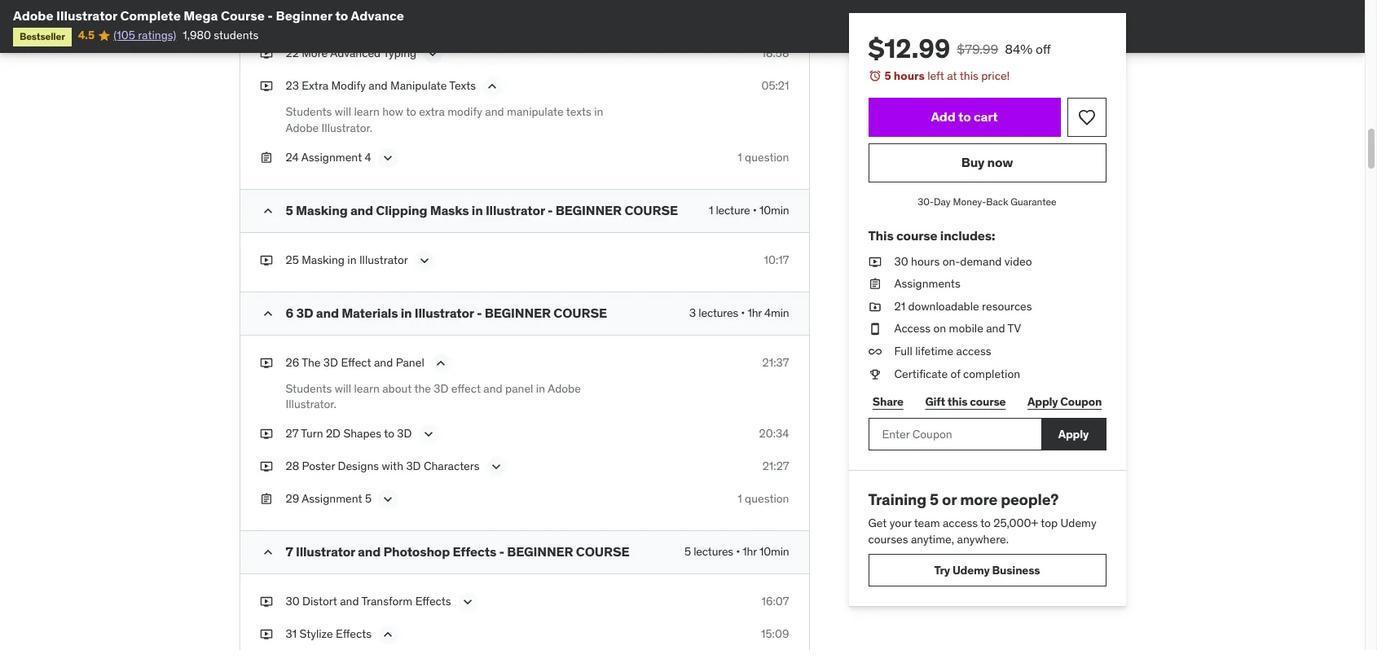Task type: describe. For each thing, give the bounding box(es) containing it.
students will learn about the 3d effect and panel in adobe illustrator.
[[286, 381, 581, 412]]

advanced
[[330, 46, 381, 61]]

access
[[895, 321, 931, 336]]

alarm image
[[868, 69, 882, 82]]

tv
[[1008, 321, 1021, 336]]

this
[[868, 228, 894, 244]]

or
[[942, 490, 957, 510]]

typing
[[383, 46, 417, 61]]

question for 20:34
[[745, 491, 789, 506]]

illustrator up hide lecture description icon
[[415, 305, 474, 321]]

adobe inside students will learn about the 3d effect and panel in adobe illustrator.
[[548, 381, 581, 396]]

5 lectures • 1hr 10min
[[685, 544, 789, 559]]

and inside students will learn how to extra modify and manipulate texts in adobe illustrator.
[[485, 105, 504, 119]]

6 3d and materials in illustrator - beginner course
[[286, 305, 607, 321]]

to inside training 5 or more people? get your team access to 25,000+ top udemy courses anytime, anywhere.
[[981, 516, 991, 531]]

resources
[[982, 299, 1032, 314]]

texts
[[566, 105, 592, 119]]

completion
[[963, 366, 1021, 381]]

full lifetime access
[[895, 344, 992, 359]]

manipulate
[[390, 79, 447, 93]]

1,980 students
[[183, 28, 259, 43]]

at
[[947, 68, 957, 83]]

the
[[302, 355, 321, 370]]

small image for 5 masking and clipping masks in illustrator - beginner course
[[260, 203, 276, 219]]

team
[[914, 516, 940, 531]]

downloadable
[[908, 299, 980, 314]]

training
[[868, 490, 927, 510]]

23 extra modify and manipulate texts
[[286, 79, 476, 93]]

assignment for 29
[[302, 491, 362, 506]]

21 for 21 downloadable resources
[[895, 299, 906, 314]]

• for course
[[741, 305, 745, 320]]

cart
[[974, 108, 998, 125]]

demand
[[960, 254, 1002, 269]]

on-
[[943, 254, 960, 269]]

2 vertical spatial effects
[[336, 627, 372, 641]]

illustrator up 4.5
[[56, 7, 117, 24]]

29
[[286, 491, 299, 506]]

effect
[[451, 381, 481, 396]]

4
[[365, 150, 371, 164]]

20:34
[[759, 426, 789, 441]]

left
[[928, 68, 945, 83]]

learn for how
[[354, 105, 380, 119]]

small image for 6 3d and materials in illustrator - beginner course
[[260, 305, 276, 322]]

buy now
[[962, 154, 1013, 170]]

1 10min from the top
[[760, 203, 789, 217]]

certificate of completion
[[895, 366, 1021, 381]]

and left 'panel'
[[374, 355, 393, 370]]

2 vertical spatial course
[[576, 543, 630, 560]]

5 masking and clipping masks in illustrator - beginner course
[[286, 202, 678, 218]]

25 masking in illustrator
[[286, 252, 408, 267]]

show lecture description image for 25 masking in illustrator
[[416, 252, 433, 269]]

0 horizontal spatial udemy
[[953, 563, 990, 578]]

hide lecture description image for 23 extra modify and manipulate texts
[[484, 79, 501, 95]]

training 5 or more people? get your team access to 25,000+ top udemy courses anytime, anywhere.
[[868, 490, 1097, 547]]

5 for 5 hours left at this price!
[[885, 68, 891, 83]]

will for illustrator.
[[335, 381, 351, 396]]

0 vertical spatial beginner
[[556, 202, 622, 218]]

video
[[1005, 254, 1032, 269]]

1 vertical spatial beginner
[[485, 305, 551, 321]]

xsmall image for 31 stylize effects
[[260, 627, 273, 643]]

Enter Coupon text field
[[868, 418, 1041, 451]]

1 vertical spatial 1
[[709, 203, 713, 217]]

complete
[[120, 7, 181, 24]]

1 vertical spatial this
[[948, 394, 968, 409]]

25,000+
[[994, 516, 1039, 531]]

students will learn how to extra modify and manipulate texts in adobe illustrator.
[[286, 105, 604, 135]]

show lecture description image for 30 distort and transform effects
[[459, 594, 476, 610]]

more
[[302, 46, 328, 61]]

to right basic
[[335, 7, 348, 24]]

6
[[286, 305, 294, 321]]

and left the clipping
[[350, 202, 373, 218]]

effects for transform
[[415, 594, 451, 609]]

to right the shapes
[[384, 426, 395, 441]]

the
[[414, 381, 431, 396]]

show lecture description image for 29 assignment 5
[[380, 491, 396, 508]]

xsmall image for 24 assignment 4
[[260, 150, 273, 166]]

show lecture description image for 22 more advanced typing
[[425, 46, 441, 62]]

lecture
[[716, 203, 750, 217]]

with
[[382, 459, 403, 473]]

and right the modify
[[369, 79, 388, 93]]

share button
[[868, 386, 908, 418]]

and right distort at the bottom left
[[340, 594, 359, 609]]

lectures for 7 illustrator and photoshop effects - beginner course
[[694, 544, 734, 559]]

28 poster designs with 3d characters
[[286, 459, 480, 473]]

adobe inside students will learn how to extra modify and manipulate texts in adobe illustrator.
[[286, 121, 319, 135]]

(105
[[114, 28, 135, 43]]

2d
[[326, 426, 341, 441]]

students for illustrator.
[[286, 381, 332, 396]]

try udemy business link
[[868, 554, 1106, 587]]

84%
[[1005, 41, 1033, 57]]

buy now button
[[868, 143, 1106, 182]]

now
[[988, 154, 1013, 170]]

• for beginner
[[753, 203, 757, 217]]

add
[[931, 108, 956, 125]]

turn
[[301, 426, 323, 441]]

3
[[690, 305, 696, 320]]

1hr for 7 illustrator and photoshop effects - beginner course
[[743, 544, 757, 559]]

$79.99
[[957, 41, 999, 57]]

lectures for 6 3d and materials in illustrator - beginner course
[[699, 305, 739, 320]]

how
[[382, 105, 403, 119]]

certificate
[[895, 366, 948, 381]]

stylize
[[300, 627, 333, 641]]

30 for 30 hours on-demand video
[[895, 254, 909, 269]]

10:17
[[764, 252, 789, 267]]

characters
[[424, 459, 480, 473]]

$12.99 $79.99 84% off
[[868, 32, 1051, 65]]

21:37
[[763, 355, 789, 370]]

27
[[286, 426, 299, 441]]

22
[[286, 46, 299, 61]]

extra
[[419, 105, 445, 119]]

extra
[[302, 79, 329, 93]]

photoshop
[[383, 543, 450, 560]]

(105 ratings)
[[114, 28, 176, 43]]

get
[[868, 516, 887, 531]]

0 vertical spatial adobe
[[13, 7, 53, 24]]

25
[[286, 252, 299, 267]]

courses
[[868, 532, 908, 547]]

21 basic type
[[286, 13, 354, 28]]

designs
[[338, 459, 379, 473]]

basic
[[300, 13, 328, 28]]

1,980
[[183, 28, 211, 43]]

bestseller
[[20, 30, 65, 43]]

hide lecture description image for 31 stylize effects
[[380, 627, 396, 643]]

in right materials
[[401, 305, 412, 321]]

30-day money-back guarantee
[[918, 195, 1057, 208]]

27 turn 2d shapes to 3d
[[286, 426, 412, 441]]

to inside button
[[959, 108, 971, 125]]

hours for 30
[[911, 254, 940, 269]]

about
[[382, 381, 412, 396]]

includes:
[[940, 228, 995, 244]]

show lecture description image for 24 assignment 4
[[380, 150, 396, 166]]

2 10min from the top
[[760, 544, 789, 559]]



Task type: vqa. For each thing, say whether or not it's contained in the screenshot.
Was in He became passionate about the art of Bonsai at age 16, but it was not until age of 23 where he started to practice the art. He also became passionate about the art of Suiseki stones at age 42.
no



Task type: locate. For each thing, give the bounding box(es) containing it.
1 vertical spatial lectures
[[694, 544, 734, 559]]

1 left lecture
[[709, 203, 713, 217]]

illustrator down the clipping
[[359, 252, 408, 267]]

1 vertical spatial •
[[741, 305, 745, 320]]

illustrator.
[[322, 121, 373, 135], [286, 397, 337, 412]]

masks
[[430, 202, 469, 218]]

assignment down the "poster"
[[302, 491, 362, 506]]

to left cart
[[959, 108, 971, 125]]

0 vertical spatial illustrator.
[[322, 121, 373, 135]]

1 vertical spatial 1hr
[[743, 544, 757, 559]]

question for 18:58
[[745, 150, 789, 164]]

access on mobile and tv
[[895, 321, 1021, 336]]

10min up 16:07
[[760, 544, 789, 559]]

2 learn from the top
[[354, 381, 380, 396]]

1 vertical spatial hide lecture description image
[[380, 627, 396, 643]]

1 horizontal spatial adobe
[[286, 121, 319, 135]]

question up 1 lecture • 10min
[[745, 150, 789, 164]]

this right 'gift'
[[948, 394, 968, 409]]

this
[[960, 68, 979, 83], [948, 394, 968, 409]]

masking down the 24 assignment 4
[[296, 202, 348, 218]]

and inside students will learn about the 3d effect and panel in adobe illustrator.
[[484, 381, 503, 396]]

0 vertical spatial udemy
[[1061, 516, 1097, 531]]

21 for 21 basic type
[[286, 13, 297, 28]]

1 horizontal spatial 21
[[895, 299, 906, 314]]

panel
[[396, 355, 424, 370]]

udemy right try at right bottom
[[953, 563, 990, 578]]

question down 21:27
[[745, 491, 789, 506]]

illustrator. inside students will learn about the 3d effect and panel in adobe illustrator.
[[286, 397, 337, 412]]

0 vertical spatial hide lecture description image
[[484, 79, 501, 95]]

your
[[890, 516, 912, 531]]

more
[[960, 490, 998, 510]]

effect
[[341, 355, 371, 370]]

0 vertical spatial 21
[[286, 13, 297, 28]]

3d
[[296, 305, 313, 321], [323, 355, 338, 370], [434, 381, 449, 396], [397, 426, 412, 441], [406, 459, 421, 473]]

10min
[[760, 203, 789, 217], [760, 544, 789, 559]]

advance
[[351, 7, 404, 24]]

assignment for 24
[[301, 150, 362, 164]]

adobe illustrator complete mega course - beginner to advance
[[13, 7, 404, 24]]

xsmall image left 25
[[260, 252, 273, 268]]

0 horizontal spatial 30
[[286, 594, 300, 609]]

apply down the 'coupon'
[[1059, 427, 1089, 442]]

illustrator. up turn
[[286, 397, 337, 412]]

show lecture description image for 27 turn 2d shapes to 3d
[[420, 426, 436, 442]]

29 assignment 5
[[286, 491, 372, 506]]

1 vertical spatial adobe
[[286, 121, 319, 135]]

effects down 30 distort and transform effects
[[336, 627, 372, 641]]

access inside training 5 or more people? get your team access to 25,000+ top udemy courses anytime, anywhere.
[[943, 516, 978, 531]]

1 horizontal spatial hide lecture description image
[[484, 79, 501, 95]]

anytime,
[[911, 532, 955, 547]]

1 learn from the top
[[354, 105, 380, 119]]

1 up lecture
[[738, 150, 742, 164]]

illustrator right masks at the left
[[486, 202, 545, 218]]

31 stylize effects
[[286, 627, 372, 641]]

2 horizontal spatial adobe
[[548, 381, 581, 396]]

30
[[895, 254, 909, 269], [286, 594, 300, 609]]

hours left left
[[894, 68, 925, 83]]

0 horizontal spatial 21
[[286, 13, 297, 28]]

access down or
[[943, 516, 978, 531]]

2 vertical spatial show lecture description image
[[459, 594, 476, 610]]

apply for apply
[[1059, 427, 1089, 442]]

7 illustrator and photoshop effects - beginner course
[[286, 543, 630, 560]]

4min
[[765, 305, 789, 320]]

masking for 5
[[296, 202, 348, 218]]

0 vertical spatial question
[[745, 150, 789, 164]]

masking for 25
[[302, 252, 345, 267]]

lifetime
[[916, 344, 954, 359]]

5 inside training 5 or more people? get your team access to 25,000+ top udemy courses anytime, anywhere.
[[930, 490, 939, 510]]

students down extra
[[286, 105, 332, 119]]

will down the modify
[[335, 105, 351, 119]]

1 for 18:58
[[738, 150, 742, 164]]

illustrator. inside students will learn how to extra modify and manipulate texts in adobe illustrator.
[[322, 121, 373, 135]]

learn for about
[[354, 381, 380, 396]]

0 vertical spatial 30
[[895, 254, 909, 269]]

5 for 5 masking and clipping masks in illustrator - beginner course
[[286, 202, 293, 218]]

small image for 7 illustrator and photoshop effects - beginner course
[[260, 544, 276, 561]]

0 horizontal spatial hide lecture description image
[[380, 627, 396, 643]]

beginner
[[276, 7, 332, 24]]

and
[[369, 79, 388, 93], [485, 105, 504, 119], [350, 202, 373, 218], [316, 305, 339, 321], [986, 321, 1005, 336], [374, 355, 393, 370], [484, 381, 503, 396], [358, 543, 381, 560], [340, 594, 359, 609]]

1 vertical spatial masking
[[302, 252, 345, 267]]

people?
[[1001, 490, 1059, 510]]

apply for apply coupon
[[1028, 394, 1058, 409]]

0 vertical spatial show lecture description image
[[488, 459, 504, 475]]

1 horizontal spatial udemy
[[1061, 516, 1097, 531]]

question
[[745, 150, 789, 164], [745, 491, 789, 506]]

30 left distort at the bottom left
[[286, 594, 300, 609]]

2 students from the top
[[286, 381, 332, 396]]

udemy
[[1061, 516, 1097, 531], [953, 563, 990, 578]]

1 horizontal spatial course
[[970, 394, 1006, 409]]

will inside students will learn about the 3d effect and panel in adobe illustrator.
[[335, 381, 351, 396]]

1 vertical spatial effects
[[415, 594, 451, 609]]

1 vertical spatial will
[[335, 381, 351, 396]]

show lecture description image down the 7 illustrator and photoshop effects - beginner course
[[459, 594, 476, 610]]

1 vertical spatial apply
[[1059, 427, 1089, 442]]

show lecture description image for 28 poster designs with 3d characters
[[488, 459, 504, 475]]

$12.99
[[868, 32, 951, 65]]

panel
[[505, 381, 533, 396]]

clipping
[[376, 202, 427, 218]]

will down 26 the 3d effect and panel
[[335, 381, 351, 396]]

adobe right panel at the bottom
[[548, 381, 581, 396]]

•
[[753, 203, 757, 217], [741, 305, 745, 320], [736, 544, 740, 559]]

1 vertical spatial course
[[554, 305, 607, 321]]

learn inside students will learn how to extra modify and manipulate texts in adobe illustrator.
[[354, 105, 380, 119]]

to inside students will learn how to extra modify and manipulate texts in adobe illustrator.
[[406, 105, 416, 119]]

in up materials
[[347, 252, 357, 267]]

30 for 30 distort and transform effects
[[286, 594, 300, 609]]

1 question up 1 lecture • 10min
[[738, 150, 789, 164]]

3 small image from the top
[[260, 544, 276, 561]]

xsmall image left 24
[[260, 150, 273, 166]]

show lecture description image
[[425, 46, 441, 62], [380, 150, 396, 166], [416, 252, 433, 269], [420, 426, 436, 442]]

transform
[[361, 594, 413, 609]]

in right panel at the bottom
[[536, 381, 545, 396]]

gift
[[926, 394, 945, 409]]

show lecture description image down the with
[[380, 491, 396, 508]]

effects right the transform on the bottom of the page
[[415, 594, 451, 609]]

1 horizontal spatial effects
[[415, 594, 451, 609]]

show lecture description image
[[488, 459, 504, 475], [380, 491, 396, 508], [459, 594, 476, 610]]

small image
[[260, 203, 276, 219], [260, 305, 276, 322], [260, 544, 276, 561]]

10min right lecture
[[760, 203, 789, 217]]

on
[[934, 321, 947, 336]]

masking right 25
[[302, 252, 345, 267]]

show lecture description image down students will learn about the 3d effect and panel in adobe illustrator.
[[420, 426, 436, 442]]

business
[[992, 563, 1040, 578]]

and left photoshop
[[358, 543, 381, 560]]

5 for 5 lectures • 1hr 10min
[[685, 544, 691, 559]]

22 more advanced typing
[[286, 46, 417, 61]]

price!
[[982, 68, 1010, 83]]

3d inside students will learn about the 3d effect and panel in adobe illustrator.
[[434, 381, 449, 396]]

1 vertical spatial illustrator.
[[286, 397, 337, 412]]

28
[[286, 459, 299, 473]]

0 vertical spatial masking
[[296, 202, 348, 218]]

2 horizontal spatial •
[[753, 203, 757, 217]]

hide lecture description image
[[433, 355, 449, 371]]

2 vertical spatial 1
[[738, 491, 742, 506]]

assignment
[[301, 150, 362, 164], [302, 491, 362, 506]]

course
[[221, 7, 265, 24]]

1 vertical spatial hours
[[911, 254, 940, 269]]

2 horizontal spatial effects
[[453, 543, 496, 560]]

1 vertical spatial assignment
[[302, 491, 362, 506]]

1 question from the top
[[745, 150, 789, 164]]

apply left the 'coupon'
[[1028, 394, 1058, 409]]

21:27
[[763, 459, 789, 473]]

21
[[286, 13, 297, 28], [895, 299, 906, 314]]

1 vertical spatial students
[[286, 381, 332, 396]]

money-
[[953, 195, 986, 208]]

will inside students will learn how to extra modify and manipulate texts in adobe illustrator.
[[335, 105, 351, 119]]

xsmall image left "access"
[[868, 321, 882, 337]]

0 horizontal spatial •
[[736, 544, 740, 559]]

1
[[738, 150, 742, 164], [709, 203, 713, 217], [738, 491, 742, 506]]

learn down effect
[[354, 381, 380, 396]]

will for adobe
[[335, 105, 351, 119]]

-
[[268, 7, 273, 24], [548, 202, 553, 218], [477, 305, 482, 321], [499, 543, 504, 560]]

2 vertical spatial •
[[736, 544, 740, 559]]

1 vertical spatial course
[[970, 394, 1006, 409]]

xsmall image for 25 masking in illustrator
[[260, 252, 273, 268]]

assignment left 4
[[301, 150, 362, 164]]

0 vertical spatial 1
[[738, 150, 742, 164]]

hours up assignments
[[911, 254, 940, 269]]

1 for 20:34
[[738, 491, 742, 506]]

0 vertical spatial learn
[[354, 105, 380, 119]]

4.5
[[78, 28, 94, 43]]

adobe up 24
[[286, 121, 319, 135]]

1 vertical spatial learn
[[354, 381, 380, 396]]

1 horizontal spatial show lecture description image
[[459, 594, 476, 610]]

students inside students will learn how to extra modify and manipulate texts in adobe illustrator.
[[286, 105, 332, 119]]

05:21
[[762, 79, 789, 93]]

adobe
[[13, 7, 53, 24], [286, 121, 319, 135], [548, 381, 581, 396]]

adobe up bestseller
[[13, 7, 53, 24]]

this right at
[[960, 68, 979, 83]]

2 vertical spatial beginner
[[507, 543, 573, 560]]

manipulate
[[507, 105, 564, 119]]

1 1 question from the top
[[738, 150, 789, 164]]

0 vertical spatial small image
[[260, 203, 276, 219]]

effects for photoshop
[[453, 543, 496, 560]]

hours for 5
[[894, 68, 925, 83]]

students inside students will learn about the 3d effect and panel in adobe illustrator.
[[286, 381, 332, 396]]

0 vertical spatial course
[[625, 202, 678, 218]]

and right modify
[[485, 105, 504, 119]]

wishlist image
[[1077, 107, 1097, 127]]

1 up "5 lectures • 1hr 10min"
[[738, 491, 742, 506]]

illustrator right 7
[[296, 543, 355, 560]]

and left panel at the bottom
[[484, 381, 503, 396]]

apply coupon
[[1028, 394, 1102, 409]]

0 vertical spatial students
[[286, 105, 332, 119]]

2 vertical spatial small image
[[260, 544, 276, 561]]

illustrator. up the 24 assignment 4
[[322, 121, 373, 135]]

show lecture description image right 4
[[380, 150, 396, 166]]

0 vertical spatial 10min
[[760, 203, 789, 217]]

1 question down 21:27
[[738, 491, 789, 506]]

beginner
[[556, 202, 622, 218], [485, 305, 551, 321], [507, 543, 573, 560]]

30 up assignments
[[895, 254, 909, 269]]

30 distort and transform effects
[[286, 594, 451, 609]]

0 vertical spatial •
[[753, 203, 757, 217]]

course down 'completion'
[[970, 394, 1006, 409]]

1 vertical spatial show lecture description image
[[380, 491, 396, 508]]

0 vertical spatial will
[[335, 105, 351, 119]]

1 vertical spatial 1 question
[[738, 491, 789, 506]]

show lecture description image right typing
[[425, 46, 441, 62]]

add to cart button
[[868, 97, 1061, 137]]

course
[[625, 202, 678, 218], [554, 305, 607, 321], [576, 543, 630, 560]]

apply inside "button"
[[1028, 394, 1058, 409]]

0 vertical spatial hours
[[894, 68, 925, 83]]

0 horizontal spatial adobe
[[13, 7, 53, 24]]

1 vertical spatial access
[[943, 516, 978, 531]]

learn inside students will learn about the 3d effect and panel in adobe illustrator.
[[354, 381, 380, 396]]

0 vertical spatial this
[[960, 68, 979, 83]]

1 will from the top
[[335, 105, 351, 119]]

in inside students will learn how to extra modify and manipulate texts in adobe illustrator.
[[594, 105, 604, 119]]

in right masks at the left
[[472, 202, 483, 218]]

course down 30-
[[897, 228, 938, 244]]

students down the
[[286, 381, 332, 396]]

hide lecture description image right the texts
[[484, 79, 501, 95]]

2 1 question from the top
[[738, 491, 789, 506]]

1 horizontal spatial 30
[[895, 254, 909, 269]]

off
[[1036, 41, 1051, 57]]

apply
[[1028, 394, 1058, 409], [1059, 427, 1089, 442]]

2 horizontal spatial show lecture description image
[[488, 459, 504, 475]]

21 left basic
[[286, 13, 297, 28]]

1 vertical spatial 21
[[895, 299, 906, 314]]

show lecture description image down the clipping
[[416, 252, 433, 269]]

illustrator
[[56, 7, 117, 24], [486, 202, 545, 218], [359, 252, 408, 267], [415, 305, 474, 321], [296, 543, 355, 560]]

1 vertical spatial question
[[745, 491, 789, 506]]

access down mobile
[[957, 344, 992, 359]]

masking
[[296, 202, 348, 218], [302, 252, 345, 267]]

0 vertical spatial access
[[957, 344, 992, 359]]

hide lecture description image
[[484, 79, 501, 95], [380, 627, 396, 643]]

0 vertical spatial 1 question
[[738, 150, 789, 164]]

2 question from the top
[[745, 491, 789, 506]]

and right 6 at the top
[[316, 305, 339, 321]]

xsmall image
[[260, 150, 273, 166], [260, 252, 273, 268], [868, 321, 882, 337], [260, 627, 273, 643]]

1 small image from the top
[[260, 203, 276, 219]]

in inside students will learn about the 3d effect and panel in adobe illustrator.
[[536, 381, 545, 396]]

24
[[286, 150, 299, 164]]

1 question for 20:34
[[738, 491, 789, 506]]

2 small image from the top
[[260, 305, 276, 322]]

materials
[[342, 305, 398, 321]]

udemy right top
[[1061, 516, 1097, 531]]

0 vertical spatial effects
[[453, 543, 496, 560]]

1hr for 6 3d and materials in illustrator - beginner course
[[748, 305, 762, 320]]

top
[[1041, 516, 1058, 531]]

26 the 3d effect and panel
[[286, 355, 424, 370]]

distort
[[302, 594, 337, 609]]

1 vertical spatial 10min
[[760, 544, 789, 559]]

0 vertical spatial lectures
[[699, 305, 739, 320]]

30 hours on-demand video
[[895, 254, 1032, 269]]

2 vertical spatial adobe
[[548, 381, 581, 396]]

xsmall image left 31
[[260, 627, 273, 643]]

xsmall image
[[260, 13, 273, 29], [260, 46, 273, 62], [260, 79, 273, 95], [868, 254, 882, 270], [868, 276, 882, 292], [868, 299, 882, 315], [868, 344, 882, 360], [260, 355, 273, 371], [868, 366, 882, 382], [260, 426, 273, 442], [260, 459, 273, 475], [260, 491, 273, 507], [260, 594, 273, 610]]

1 horizontal spatial •
[[741, 305, 745, 320]]

udemy inside training 5 or more people? get your team access to 25,000+ top udemy courses anytime, anywhere.
[[1061, 516, 1097, 531]]

apply inside button
[[1059, 427, 1089, 442]]

access
[[957, 344, 992, 359], [943, 516, 978, 531]]

effects right photoshop
[[453, 543, 496, 560]]

1 vertical spatial small image
[[260, 305, 276, 322]]

1 vertical spatial udemy
[[953, 563, 990, 578]]

7
[[286, 543, 293, 560]]

and left 'tv' at the right
[[986, 321, 1005, 336]]

0 horizontal spatial effects
[[336, 627, 372, 641]]

buy
[[962, 154, 985, 170]]

1 students from the top
[[286, 105, 332, 119]]

show lecture description image right characters on the left of page
[[488, 459, 504, 475]]

to right the how
[[406, 105, 416, 119]]

to up anywhere.
[[981, 516, 991, 531]]

31
[[286, 627, 297, 641]]

21 up "access"
[[895, 299, 906, 314]]

poster
[[302, 459, 335, 473]]

23
[[286, 79, 299, 93]]

students for adobe
[[286, 105, 332, 119]]

in right the texts
[[594, 105, 604, 119]]

2 will from the top
[[335, 381, 351, 396]]

0 vertical spatial 1hr
[[748, 305, 762, 320]]

shapes
[[343, 426, 382, 441]]

0 horizontal spatial course
[[897, 228, 938, 244]]

0 vertical spatial assignment
[[301, 150, 362, 164]]

0 horizontal spatial show lecture description image
[[380, 491, 396, 508]]

coupon
[[1061, 394, 1102, 409]]

24 assignment 4
[[286, 150, 371, 164]]

1 question for 18:58
[[738, 150, 789, 164]]

0 vertical spatial apply
[[1028, 394, 1058, 409]]

assignments
[[895, 276, 961, 291]]

hide lecture description image down the transform on the bottom of the page
[[380, 627, 396, 643]]

add to cart
[[931, 108, 998, 125]]

1 vertical spatial 30
[[286, 594, 300, 609]]

learn
[[354, 105, 380, 119], [354, 381, 380, 396]]

back
[[986, 195, 1009, 208]]

0 vertical spatial course
[[897, 228, 938, 244]]

students
[[214, 28, 259, 43]]

learn left the how
[[354, 105, 380, 119]]

effects
[[453, 543, 496, 560], [415, 594, 451, 609], [336, 627, 372, 641]]



